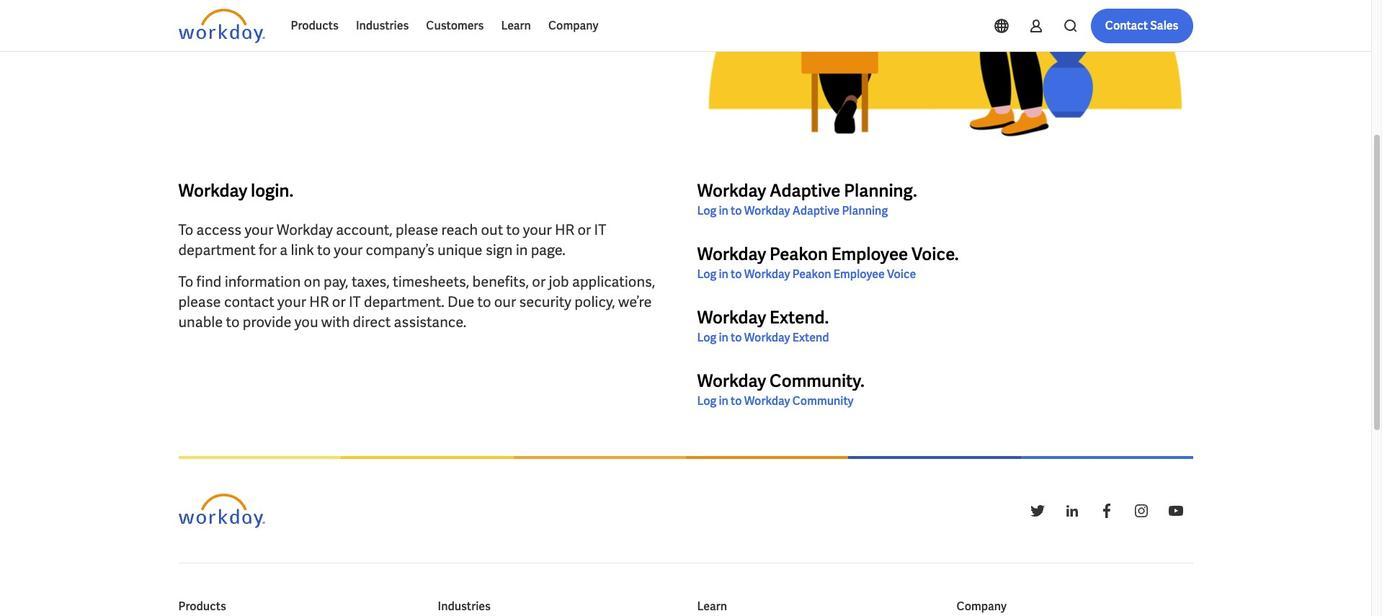 Task type: vqa. For each thing, say whether or not it's contained in the screenshot.
'planning'
yes



Task type: describe. For each thing, give the bounding box(es) containing it.
products button
[[282, 9, 347, 43]]

2 go to the homepage image from the top
[[178, 494, 265, 528]]

go to twitter image
[[1029, 502, 1046, 520]]

link
[[291, 241, 314, 259]]

in inside workday adaptive planning. log in to workday adaptive planning
[[719, 203, 729, 218]]

department
[[178, 241, 256, 259]]

a
[[280, 241, 288, 259]]

contact
[[224, 293, 275, 311]]

log inside workday adaptive planning. log in to workday adaptive planning
[[697, 203, 717, 218]]

sign
[[486, 241, 513, 259]]

hr inside to find information on pay, taxes, timesheets, benefits, or job applications, please contact your hr or it department. due to our security policy, we're unable to provide you with direct assistance.
[[310, 293, 329, 311]]

or inside to access your workday account, please reach out to your hr or it department for a link to your company's unique sign in page.
[[578, 221, 591, 239]]

log in to workday community link
[[697, 393, 854, 410]]

to find information on pay, taxes, timesheets, benefits, or job applications, please contact your hr or it department. due to our security policy, we're unable to provide you with direct assistance.
[[178, 272, 655, 332]]

log inside workday community. log in to workday community
[[697, 394, 717, 409]]

security
[[519, 293, 572, 311]]

to inside workday extend. log in to workday extend
[[731, 330, 742, 345]]

1 go to the homepage image from the top
[[178, 9, 265, 43]]

your up page.
[[523, 221, 552, 239]]

workday login.
[[178, 179, 294, 202]]

direct
[[353, 313, 391, 332]]

0 vertical spatial peakon
[[770, 243, 828, 265]]

to for to find information on pay, taxes, timesheets, benefits, or job applications, please contact your hr or it department. due to our security policy, we're unable to provide you with direct assistance.
[[178, 272, 193, 291]]

department.
[[364, 293, 445, 311]]

company's
[[366, 241, 435, 259]]

1 horizontal spatial learn
[[697, 599, 727, 614]]

workday peakon employee voice. log in to workday peakon employee voice
[[697, 243, 959, 282]]

extend.
[[770, 306, 829, 329]]

hr inside to access your workday account, please reach out to your hr or it department for a link to your company's unique sign in page.
[[555, 221, 575, 239]]

learn button
[[493, 9, 540, 43]]

in inside workday peakon employee voice. log in to workday peakon employee voice
[[719, 267, 729, 282]]

applications,
[[572, 272, 655, 291]]

find
[[197, 272, 222, 291]]

extend
[[793, 330, 829, 345]]

log in to workday extend link
[[697, 329, 829, 347]]

to inside workday community. log in to workday community
[[731, 394, 742, 409]]

pay,
[[324, 272, 349, 291]]

community
[[793, 394, 854, 409]]

community.
[[770, 370, 865, 392]]

contact sales link
[[1091, 9, 1193, 43]]

learn inside dropdown button
[[501, 18, 531, 33]]

2 vertical spatial or
[[332, 293, 346, 311]]

reach
[[442, 221, 478, 239]]

page.
[[531, 241, 566, 259]]

in inside workday extend. log in to workday extend
[[719, 330, 729, 345]]

provide
[[243, 313, 292, 332]]

your inside to find information on pay, taxes, timesheets, benefits, or job applications, please contact your hr or it department. due to our security policy, we're unable to provide you with direct assistance.
[[278, 293, 306, 311]]

login.
[[251, 179, 294, 202]]

out
[[481, 221, 503, 239]]

job
[[549, 272, 569, 291]]

log inside workday extend. log in to workday extend
[[697, 330, 717, 345]]

0 vertical spatial adaptive
[[770, 179, 841, 202]]

1 vertical spatial company
[[957, 599, 1007, 614]]

company button
[[540, 9, 607, 43]]

your down account,
[[334, 241, 363, 259]]

you
[[295, 313, 318, 332]]

'' image
[[697, 0, 1193, 156]]

go to facebook image
[[1098, 502, 1116, 520]]



Task type: locate. For each thing, give the bounding box(es) containing it.
taxes,
[[352, 272, 390, 291]]

peakon
[[770, 243, 828, 265], [793, 267, 832, 282]]

1 vertical spatial peakon
[[793, 267, 832, 282]]

1 log from the top
[[697, 203, 717, 218]]

planning
[[842, 203, 888, 218]]

it up "applications," at the top
[[594, 221, 606, 239]]

employee
[[832, 243, 909, 265], [834, 267, 885, 282]]

log
[[697, 203, 717, 218], [697, 267, 717, 282], [697, 330, 717, 345], [697, 394, 717, 409]]

to inside to access your workday account, please reach out to your hr or it department for a link to your company's unique sign in page.
[[178, 221, 193, 239]]

0 vertical spatial employee
[[832, 243, 909, 265]]

to
[[731, 203, 742, 218], [506, 221, 520, 239], [317, 241, 331, 259], [731, 267, 742, 282], [478, 293, 491, 311], [226, 313, 240, 332], [731, 330, 742, 345], [731, 394, 742, 409]]

workday extend. log in to workday extend
[[697, 306, 829, 345]]

adaptive
[[770, 179, 841, 202], [793, 203, 840, 218]]

or down pay,
[[332, 293, 346, 311]]

hr down on
[[310, 293, 329, 311]]

products inside the products dropdown button
[[291, 18, 339, 33]]

benefits,
[[473, 272, 529, 291]]

customers button
[[418, 9, 493, 43]]

our
[[494, 293, 516, 311]]

0 vertical spatial learn
[[501, 18, 531, 33]]

your up the for
[[245, 221, 274, 239]]

1 vertical spatial industries
[[438, 599, 491, 614]]

to inside to find information on pay, taxes, timesheets, benefits, or job applications, please contact your hr or it department. due to our security policy, we're unable to provide you with direct assistance.
[[178, 272, 193, 291]]

0 horizontal spatial it
[[349, 293, 361, 311]]

or
[[578, 221, 591, 239], [532, 272, 546, 291], [332, 293, 346, 311]]

peakon up "log in to workday peakon employee voice" link
[[770, 243, 828, 265]]

workday community. log in to workday community
[[697, 370, 865, 409]]

in inside workday community. log in to workday community
[[719, 394, 729, 409]]

0 vertical spatial industries
[[356, 18, 409, 33]]

1 horizontal spatial company
[[957, 599, 1007, 614]]

it inside to access your workday account, please reach out to your hr or it department for a link to your company's unique sign in page.
[[594, 221, 606, 239]]

unable
[[178, 313, 223, 332]]

0 horizontal spatial please
[[178, 293, 221, 311]]

it down taxes,
[[349, 293, 361, 311]]

1 vertical spatial learn
[[697, 599, 727, 614]]

contact
[[1106, 18, 1148, 33]]

1 vertical spatial it
[[349, 293, 361, 311]]

company
[[549, 18, 599, 33], [957, 599, 1007, 614]]

hr
[[555, 221, 575, 239], [310, 293, 329, 311]]

go to linkedin image
[[1064, 502, 1081, 520]]

1 horizontal spatial industries
[[438, 599, 491, 614]]

on
[[304, 272, 321, 291]]

industries inside dropdown button
[[356, 18, 409, 33]]

adaptive left planning
[[793, 203, 840, 218]]

1 vertical spatial go to the homepage image
[[178, 494, 265, 528]]

1 vertical spatial or
[[532, 272, 546, 291]]

to left access
[[178, 221, 193, 239]]

1 horizontal spatial hr
[[555, 221, 575, 239]]

log inside workday peakon employee voice. log in to workday peakon employee voice
[[697, 267, 717, 282]]

1 to from the top
[[178, 221, 193, 239]]

products
[[291, 18, 339, 33], [178, 599, 226, 614]]

2 to from the top
[[178, 272, 193, 291]]

0 horizontal spatial learn
[[501, 18, 531, 33]]

2 log from the top
[[697, 267, 717, 282]]

access
[[197, 221, 242, 239]]

to access your workday account, please reach out to your hr or it department for a link to your company's unique sign in page.
[[178, 221, 606, 259]]

planning.
[[844, 179, 918, 202]]

please up company's
[[396, 221, 438, 239]]

voice
[[887, 267, 916, 282]]

0 horizontal spatial industries
[[356, 18, 409, 33]]

company inside dropdown button
[[549, 18, 599, 33]]

due
[[448, 293, 474, 311]]

employee up voice
[[832, 243, 909, 265]]

to inside workday peakon employee voice. log in to workday peakon employee voice
[[731, 267, 742, 282]]

0 vertical spatial it
[[594, 221, 606, 239]]

1 vertical spatial hr
[[310, 293, 329, 311]]

learn
[[501, 18, 531, 33], [697, 599, 727, 614]]

please inside to find information on pay, taxes, timesheets, benefits, or job applications, please contact your hr or it department. due to our security policy, we're unable to provide you with direct assistance.
[[178, 293, 221, 311]]

workday adaptive planning. log in to workday adaptive planning
[[697, 179, 918, 218]]

go to the homepage image
[[178, 9, 265, 43], [178, 494, 265, 528]]

timesheets,
[[393, 272, 469, 291]]

peakon up extend. at the right
[[793, 267, 832, 282]]

hr up page.
[[555, 221, 575, 239]]

please inside to access your workday account, please reach out to your hr or it department for a link to your company's unique sign in page.
[[396, 221, 438, 239]]

0 horizontal spatial products
[[178, 599, 226, 614]]

for
[[259, 241, 277, 259]]

adaptive up log in to workday adaptive planning link on the top right
[[770, 179, 841, 202]]

assistance.
[[394, 313, 467, 332]]

1 vertical spatial please
[[178, 293, 221, 311]]

to left find
[[178, 272, 193, 291]]

1 horizontal spatial products
[[291, 18, 339, 33]]

log in to workday peakon employee voice link
[[697, 266, 916, 283]]

log in to workday adaptive planning link
[[697, 202, 888, 220]]

0 vertical spatial go to the homepage image
[[178, 9, 265, 43]]

0 vertical spatial products
[[291, 18, 339, 33]]

0 horizontal spatial hr
[[310, 293, 329, 311]]

go to youtube image
[[1167, 502, 1185, 520]]

your up the you at the bottom left
[[278, 293, 306, 311]]

industries
[[356, 18, 409, 33], [438, 599, 491, 614]]

workday inside to access your workday account, please reach out to your hr or it department for a link to your company's unique sign in page.
[[277, 221, 333, 239]]

go to instagram image
[[1133, 502, 1150, 520]]

employee left voice
[[834, 267, 885, 282]]

your
[[245, 221, 274, 239], [523, 221, 552, 239], [334, 241, 363, 259], [278, 293, 306, 311]]

to for to access your workday account, please reach out to your hr or it department for a link to your company's unique sign in page.
[[178, 221, 193, 239]]

0 horizontal spatial or
[[332, 293, 346, 311]]

to inside workday adaptive planning. log in to workday adaptive planning
[[731, 203, 742, 218]]

1 horizontal spatial please
[[396, 221, 438, 239]]

information
[[225, 272, 301, 291]]

0 vertical spatial hr
[[555, 221, 575, 239]]

0 vertical spatial to
[[178, 221, 193, 239]]

please
[[396, 221, 438, 239], [178, 293, 221, 311]]

with
[[321, 313, 350, 332]]

0 horizontal spatial company
[[549, 18, 599, 33]]

1 vertical spatial products
[[178, 599, 226, 614]]

2 horizontal spatial or
[[578, 221, 591, 239]]

unique
[[438, 241, 483, 259]]

industries button
[[347, 9, 418, 43]]

1 vertical spatial employee
[[834, 267, 885, 282]]

0 vertical spatial company
[[549, 18, 599, 33]]

please up unable
[[178, 293, 221, 311]]

or left job
[[532, 272, 546, 291]]

it inside to find information on pay, taxes, timesheets, benefits, or job applications, please contact your hr or it department. due to our security policy, we're unable to provide you with direct assistance.
[[349, 293, 361, 311]]

1 horizontal spatial it
[[594, 221, 606, 239]]

1 vertical spatial adaptive
[[793, 203, 840, 218]]

we're
[[619, 293, 652, 311]]

voice.
[[912, 243, 959, 265]]

workday
[[178, 179, 247, 202], [697, 179, 766, 202], [744, 203, 790, 218], [277, 221, 333, 239], [697, 243, 766, 265], [744, 267, 790, 282], [697, 306, 766, 329], [744, 330, 790, 345], [697, 370, 766, 392], [744, 394, 790, 409]]

3 log from the top
[[697, 330, 717, 345]]

0 vertical spatial or
[[578, 221, 591, 239]]

0 vertical spatial please
[[396, 221, 438, 239]]

customers
[[426, 18, 484, 33]]

it
[[594, 221, 606, 239], [349, 293, 361, 311]]

4 log from the top
[[697, 394, 717, 409]]

1 horizontal spatial or
[[532, 272, 546, 291]]

to
[[178, 221, 193, 239], [178, 272, 193, 291]]

account,
[[336, 221, 393, 239]]

in
[[719, 203, 729, 218], [516, 241, 528, 259], [719, 267, 729, 282], [719, 330, 729, 345], [719, 394, 729, 409]]

in inside to access your workday account, please reach out to your hr or it department for a link to your company's unique sign in page.
[[516, 241, 528, 259]]

contact sales
[[1106, 18, 1179, 33]]

sales
[[1151, 18, 1179, 33]]

policy,
[[575, 293, 616, 311]]

or up "applications," at the top
[[578, 221, 591, 239]]

1 vertical spatial to
[[178, 272, 193, 291]]



